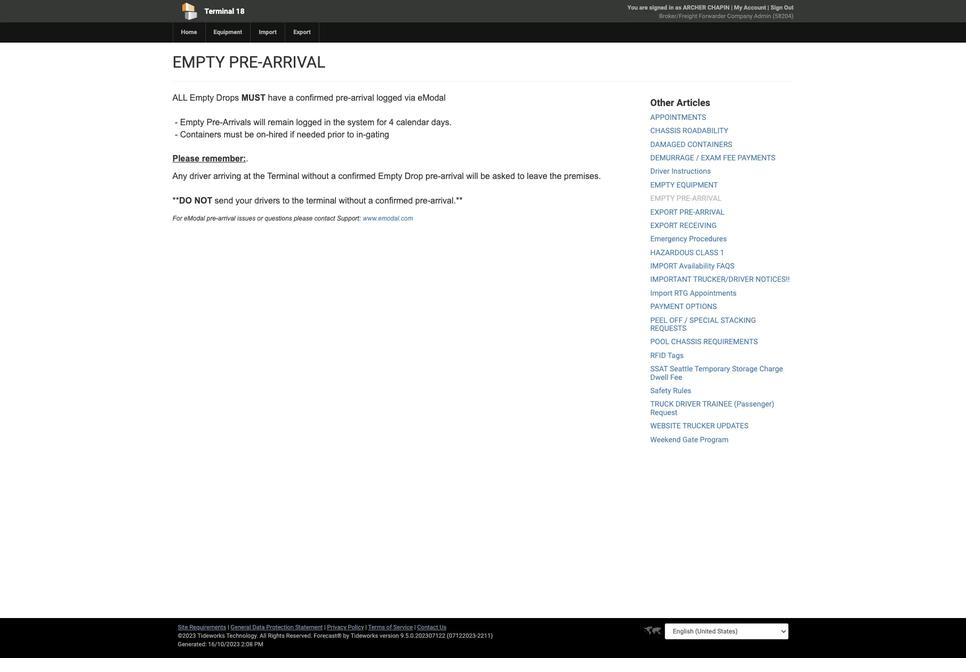 Task type: locate. For each thing, give the bounding box(es) containing it.
1 horizontal spatial in
[[669, 4, 674, 11]]

import inside other articles appointments chassis roadability damaged containers demurrage / exam fee payments driver instructions empty equipment empty pre-arrival export pre-arrival export receiving emergency procedures hazardous class 1 import availability faqs important trucker/driver notices!! import rtg appointments payment options peel off / special stacking requests pool chassis requirements rfid tags ssat seattle temporary storage charge dwell fee safety rules truck driver trainee (passenger) request website trucker updates weekend gate program
[[651, 289, 673, 298]]

drop
[[405, 172, 423, 181]]

2 horizontal spatial a
[[368, 196, 373, 205]]

in up prior
[[324, 118, 331, 127]]

rights
[[268, 633, 285, 640]]

1 horizontal spatial to
[[347, 130, 354, 139]]

1 vertical spatial empty
[[651, 181, 675, 189]]

/ left exam
[[696, 154, 699, 162]]

export up export receiving link
[[651, 208, 678, 216]]

0 vertical spatial empty
[[173, 53, 225, 71]]

0 vertical spatial -
[[175, 118, 178, 127]]

confirmed up - empty pre-arrivals will remain logged in the system for 4 calendar days. - containers must be on-hired if needed prior to in-gating at top
[[296, 93, 334, 102]]

charge
[[760, 365, 784, 374]]

be left on-
[[245, 130, 254, 139]]

empty down home link
[[173, 53, 225, 71]]

0 vertical spatial empty
[[190, 93, 214, 102]]

0 horizontal spatial logged
[[296, 118, 322, 127]]

©2023 tideworks
[[178, 633, 225, 640]]

ssat
[[651, 365, 668, 374]]

empty up containers
[[180, 118, 204, 127]]

in
[[669, 4, 674, 11], [324, 118, 331, 127]]

without
[[302, 172, 329, 181], [339, 196, 366, 205]]

export up emergency
[[651, 221, 678, 230]]

peel off / special stacking requests link
[[651, 316, 756, 333]]

logged left "via"
[[377, 93, 402, 102]]

tideworks
[[351, 633, 378, 640]]

0 vertical spatial export
[[651, 208, 678, 216]]

0 horizontal spatial terminal
[[205, 7, 234, 15]]

1 vertical spatial -
[[175, 130, 178, 139]]

0 vertical spatial in
[[669, 4, 674, 11]]

version
[[380, 633, 399, 640]]

2 vertical spatial arrival
[[696, 208, 725, 216]]

requests
[[651, 324, 687, 333]]

0 horizontal spatial in
[[324, 118, 331, 127]]

0 horizontal spatial a
[[289, 93, 294, 102]]

empty
[[190, 93, 214, 102], [180, 118, 204, 127], [378, 172, 403, 181]]

empty down empty equipment link on the right top of page
[[651, 194, 675, 203]]

2 - from the top
[[175, 130, 178, 139]]

0 horizontal spatial emodal
[[184, 215, 205, 222]]

class
[[696, 248, 719, 257]]

gating
[[366, 130, 389, 139]]

(58204)
[[773, 13, 794, 20]]

2 vertical spatial a
[[368, 196, 373, 205]]

emodal right for on the left top
[[184, 215, 205, 222]]

0 horizontal spatial import
[[259, 29, 277, 36]]

articles
[[677, 97, 711, 108]]

1 horizontal spatial will
[[467, 172, 478, 181]]

home link
[[173, 22, 205, 43]]

all empty drops must have a confirmed pre-arrival logged via emodal
[[173, 93, 446, 102]]

- down "all"
[[175, 118, 178, 127]]

sign
[[771, 4, 783, 11]]

arrival up system
[[351, 93, 374, 102]]

**
[[173, 196, 179, 205]]

0 horizontal spatial arrival
[[218, 215, 236, 222]]

1 vertical spatial export
[[651, 221, 678, 230]]

safety rules link
[[651, 387, 692, 395]]

a up the www.emodal.com at the top
[[368, 196, 373, 205]]

empty for all
[[190, 93, 214, 102]]

0 horizontal spatial to
[[283, 196, 290, 205]]

2 vertical spatial empty
[[378, 172, 403, 181]]

site requirements link
[[178, 625, 226, 632]]

0 vertical spatial import
[[259, 29, 277, 36]]

0 horizontal spatial be
[[245, 130, 254, 139]]

terminal up drivers
[[267, 172, 300, 181]]

availability
[[680, 262, 715, 271]]

home
[[181, 29, 197, 36]]

| up the forecast®
[[324, 625, 326, 632]]

containers
[[688, 140, 733, 149]]

to left the "in-" at the left top of the page
[[347, 130, 354, 139]]

2 vertical spatial to
[[283, 196, 290, 205]]

without up support:
[[339, 196, 366, 205]]

import up payment
[[651, 289, 673, 298]]

pool
[[651, 338, 670, 346]]

arriving
[[213, 172, 241, 181]]

1 vertical spatial in
[[324, 118, 331, 127]]

.
[[246, 154, 248, 163]]

are
[[640, 4, 648, 11]]

confirmed
[[296, 93, 334, 102], [338, 172, 376, 181], [376, 196, 413, 205]]

2 horizontal spatial arrival
[[441, 172, 464, 181]]

arrival
[[262, 53, 326, 71], [693, 194, 722, 203], [696, 208, 725, 216]]

will inside - empty pre-arrivals will remain logged in the system for 4 calendar days. - containers must be on-hired if needed prior to in-gating
[[254, 118, 266, 127]]

empty right "all"
[[190, 93, 214, 102]]

confirmed up the www.emodal.com at the top
[[376, 196, 413, 205]]

0 vertical spatial be
[[245, 130, 254, 139]]

1 vertical spatial empty
[[180, 118, 204, 127]]

pool chassis requirements link
[[651, 338, 758, 346]]

logged up needed
[[296, 118, 322, 127]]

containers
[[180, 130, 221, 139]]

will left the asked
[[467, 172, 478, 181]]

chassis up tags
[[672, 338, 702, 346]]

without up ** do not send your drivers to the terminal without a confirmed pre-arrival.**
[[302, 172, 329, 181]]

trucker
[[683, 422, 715, 431]]

1 vertical spatial pre-
[[677, 194, 693, 203]]

in left the as
[[669, 4, 674, 11]]

1 vertical spatial import
[[651, 289, 673, 298]]

terminal left 18
[[205, 7, 234, 15]]

pre-
[[229, 53, 262, 71], [677, 194, 693, 203], [680, 208, 696, 216]]

0 horizontal spatial will
[[254, 118, 266, 127]]

driver
[[651, 167, 670, 176]]

the right 'leave'
[[550, 172, 562, 181]]

pre- up export receiving link
[[680, 208, 696, 216]]

in inside - empty pre-arrivals will remain logged in the system for 4 calendar days. - containers must be on-hired if needed prior to in-gating
[[324, 118, 331, 127]]

in-
[[357, 130, 366, 139]]

1 vertical spatial emodal
[[184, 215, 205, 222]]

all
[[173, 93, 187, 102]]

0 vertical spatial pre-
[[229, 53, 262, 71]]

calendar
[[396, 118, 429, 127]]

emodal right "via"
[[418, 93, 446, 102]]

export
[[293, 29, 311, 36]]

empty down driver
[[651, 181, 675, 189]]

arrival down 'equipment'
[[693, 194, 722, 203]]

equipment link
[[205, 22, 250, 43]]

- left containers
[[175, 130, 178, 139]]

/ right off
[[685, 316, 688, 325]]

1 horizontal spatial import
[[651, 289, 673, 298]]

arrival down export link on the top
[[262, 53, 326, 71]]

a up the terminal
[[331, 172, 336, 181]]

chassis up damaged
[[651, 127, 681, 135]]

/
[[696, 154, 699, 162], [685, 316, 688, 325]]

1 vertical spatial logged
[[296, 118, 322, 127]]

pre- down empty equipment link on the right top of page
[[677, 194, 693, 203]]

terminal
[[306, 196, 337, 205]]

import left export link on the top
[[259, 29, 277, 36]]

empty pre-arrival
[[173, 53, 326, 71]]

1 vertical spatial without
[[339, 196, 366, 205]]

1 horizontal spatial be
[[481, 172, 490, 181]]

storage
[[732, 365, 758, 374]]

1 horizontal spatial arrival
[[351, 93, 374, 102]]

2 vertical spatial empty
[[651, 194, 675, 203]]

will
[[254, 118, 266, 127], [467, 172, 478, 181]]

1 vertical spatial will
[[467, 172, 478, 181]]

0 vertical spatial to
[[347, 130, 354, 139]]

empty
[[173, 53, 225, 71], [651, 181, 675, 189], [651, 194, 675, 203]]

instructions
[[672, 167, 711, 176]]

0 vertical spatial terminal
[[205, 7, 234, 15]]

site requirements | general data protection statement | privacy policy | terms of service | contact us ©2023 tideworks technology. all rights reserved. forecast® by tideworks version 9.5.0.202307122 (07122023-2211) generated: 16/10/2023 2:08 pm
[[178, 625, 493, 649]]

import
[[651, 262, 678, 271]]

archer
[[683, 4, 707, 11]]

| left general
[[228, 625, 229, 632]]

0 vertical spatial logged
[[377, 93, 402, 102]]

days.
[[432, 118, 452, 127]]

signed
[[650, 4, 668, 11]]

be left the asked
[[481, 172, 490, 181]]

1 vertical spatial terminal
[[267, 172, 300, 181]]

1 vertical spatial arrival
[[441, 172, 464, 181]]

1 horizontal spatial a
[[331, 172, 336, 181]]

a right have
[[289, 93, 294, 102]]

trucker/driver
[[694, 276, 754, 284]]

will up on-
[[254, 118, 266, 127]]

to left 'leave'
[[518, 172, 525, 181]]

privacy policy link
[[327, 625, 364, 632]]

pre- down equipment link
[[229, 53, 262, 71]]

of
[[387, 625, 392, 632]]

0 vertical spatial /
[[696, 154, 699, 162]]

| up 9.5.0.202307122
[[415, 625, 416, 632]]

0 vertical spatial will
[[254, 118, 266, 127]]

1 vertical spatial a
[[331, 172, 336, 181]]

2 export from the top
[[651, 221, 678, 230]]

the
[[333, 118, 345, 127], [253, 172, 265, 181], [550, 172, 562, 181], [292, 196, 304, 205]]

generated:
[[178, 642, 207, 649]]

1 horizontal spatial logged
[[377, 93, 402, 102]]

empty inside - empty pre-arrivals will remain logged in the system for 4 calendar days. - containers must be on-hired if needed prior to in-gating
[[180, 118, 204, 127]]

empty left drop
[[378, 172, 403, 181]]

import link
[[250, 22, 285, 43]]

the up prior
[[333, 118, 345, 127]]

0 vertical spatial a
[[289, 93, 294, 102]]

arrival up arrival.**
[[441, 172, 464, 181]]

arrival up receiving
[[696, 208, 725, 216]]

drops
[[216, 93, 239, 102]]

chassis
[[651, 127, 681, 135], [672, 338, 702, 346]]

to right drivers
[[283, 196, 290, 205]]

us
[[440, 625, 447, 632]]

import
[[259, 29, 277, 36], [651, 289, 673, 298]]

please
[[173, 154, 200, 163]]

terms
[[368, 625, 385, 632]]

rfid
[[651, 351, 666, 360]]

2 horizontal spatial to
[[518, 172, 525, 181]]

remember:
[[202, 154, 246, 163]]

arrivals
[[223, 118, 251, 127]]

arrival down send
[[218, 215, 236, 222]]

terminal
[[205, 7, 234, 15], [267, 172, 300, 181]]

faqs
[[717, 262, 735, 271]]

1 horizontal spatial emodal
[[418, 93, 446, 102]]

0 vertical spatial without
[[302, 172, 329, 181]]

1 horizontal spatial terminal
[[267, 172, 300, 181]]

0 vertical spatial arrival
[[262, 53, 326, 71]]

0 horizontal spatial /
[[685, 316, 688, 325]]

0 vertical spatial arrival
[[351, 93, 374, 102]]

needed
[[297, 130, 325, 139]]

confirmed down the "in-" at the left top of the page
[[338, 172, 376, 181]]

company
[[728, 13, 753, 20]]

0 horizontal spatial without
[[302, 172, 329, 181]]

off
[[670, 316, 683, 325]]

2:08
[[241, 642, 253, 649]]



Task type: describe. For each thing, give the bounding box(es) containing it.
driver
[[190, 172, 211, 181]]

weekend
[[651, 436, 681, 444]]

exam
[[701, 154, 722, 162]]

request
[[651, 409, 678, 417]]

support:
[[337, 215, 361, 222]]

ssat seattle temporary storage charge dwell fee link
[[651, 365, 784, 382]]

| left my
[[732, 4, 733, 11]]

remain
[[268, 118, 294, 127]]

1 horizontal spatial without
[[339, 196, 366, 205]]

the up for emodal pre-arrival issues or questions please contact support: www.emodal.com
[[292, 196, 304, 205]]

system
[[348, 118, 375, 127]]

do
[[179, 196, 192, 205]]

reserved.
[[286, 633, 312, 640]]

technology.
[[226, 633, 258, 640]]

seattle
[[670, 365, 693, 374]]

18
[[236, 7, 245, 15]]

sign out link
[[771, 4, 794, 11]]

empty equipment link
[[651, 181, 718, 189]]

must
[[242, 93, 266, 102]]

must
[[224, 130, 242, 139]]

1
[[721, 248, 725, 257]]

program
[[700, 436, 729, 444]]

2 vertical spatial confirmed
[[376, 196, 413, 205]]

trainee
[[703, 400, 733, 409]]

driver instructions link
[[651, 167, 711, 176]]

export receiving link
[[651, 221, 717, 230]]

1 vertical spatial chassis
[[672, 338, 702, 346]]

2211)
[[478, 633, 493, 640]]

requirements
[[704, 338, 758, 346]]

in inside you are signed in as archer chapin | my account | sign out broker/freight forwarder company admin (58204)
[[669, 4, 674, 11]]

please remember: .
[[173, 154, 253, 163]]

payments
[[738, 154, 776, 162]]

on-
[[257, 130, 269, 139]]

other articles appointments chassis roadability damaged containers demurrage / exam fee payments driver instructions empty equipment empty pre-arrival export pre-arrival export receiving emergency procedures hazardous class 1 import availability faqs important trucker/driver notices!! import rtg appointments payment options peel off / special stacking requests pool chassis requirements rfid tags ssat seattle temporary storage charge dwell fee safety rules truck driver trainee (passenger) request website trucker updates weekend gate program
[[651, 97, 790, 444]]

pre-
[[207, 118, 223, 127]]

import rtg appointments link
[[651, 289, 737, 298]]

your
[[236, 196, 252, 205]]

general
[[231, 625, 251, 632]]

the right at
[[253, 172, 265, 181]]

1 vertical spatial confirmed
[[338, 172, 376, 181]]

| up the tideworks
[[366, 625, 367, 632]]

forecast®
[[314, 633, 342, 640]]

1 vertical spatial /
[[685, 316, 688, 325]]

premises.
[[564, 172, 601, 181]]

roadability
[[683, 127, 729, 135]]

payment
[[651, 303, 684, 311]]

16/10/2023
[[208, 642, 240, 649]]

** do not send your drivers to the terminal without a confirmed pre-arrival.**
[[173, 196, 463, 205]]

www.emodal.com
[[363, 215, 413, 222]]

2 vertical spatial arrival
[[218, 215, 236, 222]]

at
[[244, 172, 251, 181]]

damaged containers link
[[651, 140, 733, 149]]

4
[[389, 118, 394, 127]]

be inside - empty pre-arrivals will remain logged in the system for 4 calendar days. - containers must be on-hired if needed prior to in-gating
[[245, 130, 254, 139]]

payment options link
[[651, 303, 717, 311]]

rfid tags link
[[651, 351, 684, 360]]

demurrage
[[651, 154, 695, 162]]

statement
[[295, 625, 323, 632]]

equipment
[[677, 181, 718, 189]]

all
[[260, 633, 267, 640]]

0 vertical spatial confirmed
[[296, 93, 334, 102]]

as
[[676, 4, 682, 11]]

(passenger)
[[734, 400, 775, 409]]

import availability faqs link
[[651, 262, 735, 271]]

important
[[651, 276, 692, 284]]

emergency
[[651, 235, 688, 243]]

0 vertical spatial emodal
[[418, 93, 446, 102]]

truck driver trainee (passenger) request link
[[651, 400, 775, 417]]

pre- down not
[[207, 215, 218, 222]]

rtg
[[675, 289, 688, 298]]

leave
[[527, 172, 548, 181]]

0 vertical spatial chassis
[[651, 127, 681, 135]]

pre- right drop
[[426, 172, 441, 181]]

| left sign
[[768, 4, 770, 11]]

the inside - empty pre-arrivals will remain logged in the system for 4 calendar days. - containers must be on-hired if needed prior to in-gating
[[333, 118, 345, 127]]

1 horizontal spatial /
[[696, 154, 699, 162]]

appointments
[[690, 289, 737, 298]]

terminal 18 link
[[173, 0, 422, 22]]

updates
[[717, 422, 749, 431]]

protection
[[266, 625, 294, 632]]

damaged
[[651, 140, 686, 149]]

9.5.0.202307122
[[401, 633, 446, 640]]

other
[[651, 97, 675, 108]]

special
[[690, 316, 719, 325]]

hazardous class 1 link
[[651, 248, 725, 257]]

appointments
[[651, 113, 707, 122]]

1 export from the top
[[651, 208, 678, 216]]

temporary
[[695, 365, 731, 374]]

1 vertical spatial be
[[481, 172, 490, 181]]

pre- up system
[[336, 93, 351, 102]]

prior
[[328, 130, 345, 139]]

asked
[[493, 172, 515, 181]]

truck
[[651, 400, 674, 409]]

hired
[[269, 130, 288, 139]]

to inside - empty pre-arrivals will remain logged in the system for 4 calendar days. - containers must be on-hired if needed prior to in-gating
[[347, 130, 354, 139]]

website
[[651, 422, 681, 431]]

fee
[[671, 373, 683, 382]]

empty for -
[[180, 118, 204, 127]]

for emodal pre-arrival issues or questions please contact support: www.emodal.com
[[173, 215, 413, 222]]

logged inside - empty pre-arrivals will remain logged in the system for 4 calendar days. - containers must be on-hired if needed prior to in-gating
[[296, 118, 322, 127]]

1 vertical spatial to
[[518, 172, 525, 181]]

any driver arriving at the terminal without a confirmed empty drop pre-arrival will be asked to leave the premises.
[[173, 172, 604, 181]]

have
[[268, 93, 287, 102]]

procedures
[[689, 235, 727, 243]]

forwarder
[[699, 13, 726, 20]]

terms of service link
[[368, 625, 413, 632]]

equipment
[[214, 29, 242, 36]]

2 vertical spatial pre-
[[680, 208, 696, 216]]

1 - from the top
[[175, 118, 178, 127]]

1 vertical spatial arrival
[[693, 194, 722, 203]]

pre- down drop
[[415, 196, 431, 205]]

safety
[[651, 387, 672, 395]]

out
[[785, 4, 794, 11]]

peel
[[651, 316, 668, 325]]

terminal inside 'link'
[[205, 7, 234, 15]]



Task type: vqa. For each thing, say whether or not it's contained in the screenshot.
topmost CHASSIS
yes



